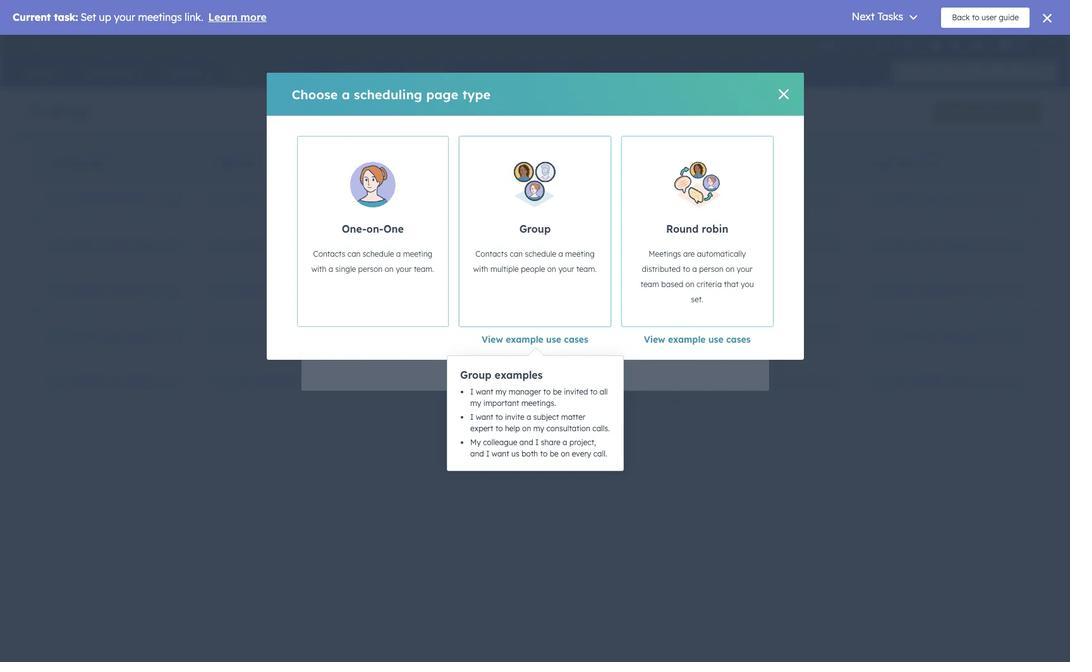 Task type: describe. For each thing, give the bounding box(es) containing it.
calls.
[[593, 424, 610, 433]]

team. inside contacts can schedule a meeting with a single person on your team.
[[414, 264, 434, 274]]

can for group
[[510, 249, 523, 259]]

settings image
[[951, 40, 963, 52]]

example for group image
[[506, 334, 544, 345]]

with inside set up your personal meeting link "dialog"
[[622, 135, 640, 147]]

colleague
[[483, 438, 518, 447]]

group for group examples i want my manager to be invited to all my important meetings. i want to invite a subject matter expert to help on my consultation calls. my colleague and i share a project, and i want us both to be on every call.
[[460, 369, 492, 381]]

multiple
[[491, 264, 519, 274]]

set
[[355, 98, 388, 123]]

view for group image
[[482, 334, 503, 345]]

to up 'meetings.' on the bottom of the page
[[544, 387, 551, 397]]

use for round robin image in the top right of the page
[[709, 334, 724, 345]]

2 vertical spatial want
[[492, 449, 510, 458]]

choose
[[292, 86, 338, 102]]

your inside contacts can schedule a meeting with a single person on your team.
[[396, 264, 412, 274]]

cases for 'round robin' option
[[727, 334, 751, 345]]

help inside group examples i want my manager to be invited to all my important meetings. i want to invite a subject matter expert to help on my consultation calls. my colleague and i share a project, and i want us both to be on every call.
[[505, 424, 520, 433]]

upgrade image
[[821, 40, 833, 52]]

1 horizontal spatial link
[[668, 98, 706, 123]]

menu containing music
[[820, 35, 1055, 55]]

page inside dialog
[[426, 86, 459, 102]]

examples
[[495, 369, 543, 381]]

group examples i want my manager to be invited to all my important meetings. i want to invite a subject matter expert to help on my consultation calls. my colleague and i share a project, and i want us both to be on every call.
[[460, 369, 610, 458]]

important
[[484, 398, 520, 408]]

subject
[[534, 412, 559, 422]]

get
[[478, 334, 492, 346]]

help button
[[925, 35, 947, 55]]

one
[[384, 223, 404, 235]]

create
[[945, 107, 969, 116]]

help me get started button
[[423, 327, 542, 353]]

to right the both
[[540, 449, 548, 458]]

Round robin checkbox
[[622, 136, 774, 327]]

0 vertical spatial be
[[553, 387, 562, 397]]

view example use cases for 'round robin' option view example use cases button
[[644, 334, 751, 345]]

conversion rate
[[868, 159, 943, 168]]

upgrade
[[835, 41, 869, 51]]

meeting
[[46, 159, 83, 168]]

group image
[[514, 162, 556, 207]]

booked
[[723, 159, 756, 168]]

set
[[580, 334, 593, 346]]

view example use cases button for 'round robin' option
[[644, 334, 751, 345]]

help me get started
[[439, 334, 526, 346]]

hubspot image
[[23, 37, 38, 52]]

on left every
[[561, 449, 570, 458]]

2 vertical spatial my
[[534, 424, 545, 433]]

0 vertical spatial it
[[614, 135, 620, 147]]

we can help you customize your meeting link and share it with contacts.
[[380, 135, 680, 147]]

choose a scheduling page type
[[292, 86, 491, 102]]

page inside button
[[1011, 107, 1030, 116]]

round
[[667, 223, 699, 235]]

you
[[434, 135, 449, 147]]

can inside set up your personal meeting link "dialog"
[[396, 135, 411, 147]]

search image
[[1044, 68, 1053, 77]]

meeting for contacts can schedule a meeting with multiple people on your team.
[[566, 249, 595, 259]]

manager
[[509, 387, 541, 397]]

can for one-on-one
[[348, 249, 361, 259]]

conversion
[[868, 159, 922, 168]]

0 horizontal spatial link
[[554, 135, 568, 147]]

one-
[[342, 223, 367, 235]]

contacts for group
[[476, 249, 508, 259]]

close image
[[779, 89, 789, 99]]

team. inside 'contacts can schedule a meeting with multiple people on your team.'
[[577, 264, 597, 274]]

meetings booked
[[679, 159, 756, 168]]

0 vertical spatial up
[[394, 98, 420, 123]]

create scheduling page
[[945, 107, 1030, 116]]

invited
[[564, 387, 588, 397]]

contacts for one-on-one
[[313, 249, 346, 259]]

on-
[[367, 223, 384, 235]]

with for group
[[474, 264, 489, 274]]

0 vertical spatial want
[[476, 387, 494, 397]]

project,
[[570, 438, 596, 447]]

meeting name
[[46, 159, 107, 168]]

set up your personal meeting link dialog
[[301, 73, 769, 391]]

me
[[462, 334, 475, 346]]

started
[[495, 334, 526, 346]]

it inside i'll set it up myself button
[[595, 334, 601, 346]]

organizer
[[208, 159, 256, 168]]

share inside set up your personal meeting link "dialog"
[[589, 135, 612, 147]]

single
[[336, 264, 356, 274]]

notifications button
[[967, 35, 989, 55]]

us
[[512, 449, 520, 458]]

notifications image
[[973, 40, 984, 52]]

contacts.
[[642, 135, 680, 147]]

help
[[439, 334, 459, 346]]

my
[[471, 438, 481, 447]]

round robin
[[667, 223, 729, 235]]

all
[[600, 387, 608, 397]]

scheduling inside button
[[971, 107, 1009, 116]]



Task type: locate. For each thing, give the bounding box(es) containing it.
one-on-one
[[342, 223, 404, 235]]

0 horizontal spatial scheduling
[[354, 86, 423, 102]]

person
[[358, 264, 383, 274]]

schedule inside 'contacts can schedule a meeting with multiple people on your team.'
[[525, 249, 557, 259]]

contacts inside 'contacts can schedule a meeting with multiple people on your team.'
[[476, 249, 508, 259]]

1 vertical spatial meetings
[[679, 159, 720, 168]]

None checkbox
[[297, 136, 449, 327]]

Search HubSpot search field
[[893, 61, 1048, 83]]

link
[[668, 98, 706, 123], [554, 135, 568, 147]]

2 vertical spatial and
[[471, 449, 484, 458]]

share
[[589, 135, 612, 147], [541, 438, 561, 447]]

1 horizontal spatial use
[[709, 334, 724, 345]]

meetings for meetings
[[30, 103, 87, 119]]

and down meetings banner at top
[[570, 135, 586, 147]]

personal
[[481, 98, 571, 123]]

0 horizontal spatial page
[[426, 86, 459, 102]]

1 horizontal spatial and
[[520, 438, 534, 447]]

group up 'contacts can schedule a meeting with multiple people on your team.'
[[520, 223, 551, 235]]

type
[[463, 86, 491, 102]]

schedule for group
[[525, 249, 557, 259]]

0 horizontal spatial cases
[[564, 334, 589, 345]]

group inside group examples i want my manager to be invited to all my important meetings. i want to invite a subject matter expert to help on my consultation calls. my colleague and i share a project, and i want us both to be on every call.
[[460, 369, 492, 381]]

1 example from the left
[[506, 334, 544, 345]]

1 horizontal spatial view example use cases button
[[644, 334, 751, 345]]

1 use from the left
[[546, 334, 562, 345]]

help down invite
[[505, 424, 520, 433]]

cases for checkbox containing group
[[564, 334, 589, 345]]

robin
[[702, 223, 729, 235]]

0 vertical spatial page
[[426, 86, 459, 102]]

group for group
[[520, 223, 551, 235]]

none checkbox containing group
[[459, 136, 611, 327]]

meeting
[[577, 98, 661, 123], [517, 135, 551, 147], [403, 249, 433, 259], [566, 249, 595, 259]]

to
[[544, 387, 551, 397], [590, 387, 598, 397], [496, 412, 503, 422], [496, 424, 503, 433], [540, 449, 548, 458]]

page
[[426, 86, 459, 102], [1011, 107, 1030, 116]]

0 vertical spatial help
[[413, 135, 431, 147]]

up left "myself"
[[604, 334, 616, 346]]

it right set
[[595, 334, 601, 346]]

schedule up people
[[525, 249, 557, 259]]

meetings.
[[522, 398, 556, 408]]

want down colleague
[[492, 449, 510, 458]]

expert
[[471, 424, 494, 433]]

0 horizontal spatial up
[[394, 98, 420, 123]]

can inside contacts can schedule a meeting with a single person on your team.
[[348, 249, 361, 259]]

meeting for set up your personal meeting link
[[577, 98, 661, 123]]

0 horizontal spatial use
[[546, 334, 562, 345]]

we
[[380, 135, 393, 147]]

1 vertical spatial group
[[460, 369, 492, 381]]

view example use cases button for checkbox containing group
[[482, 334, 589, 345]]

hubspot link
[[15, 37, 47, 52]]

team. right people
[[577, 264, 597, 274]]

1 vertical spatial link
[[554, 135, 568, 147]]

2 horizontal spatial can
[[510, 249, 523, 259]]

help
[[413, 135, 431, 147], [505, 424, 520, 433]]

1 vertical spatial scheduling
[[971, 107, 1009, 116]]

1 horizontal spatial can
[[396, 135, 411, 147]]

1 vertical spatial it
[[595, 334, 601, 346]]

1 vertical spatial my
[[471, 398, 482, 408]]

0 horizontal spatial contacts
[[313, 249, 346, 259]]

matter
[[561, 412, 586, 422]]

and down my
[[471, 449, 484, 458]]

1 vertical spatial be
[[550, 449, 559, 458]]

1 horizontal spatial help
[[505, 424, 520, 433]]

settings link
[[949, 38, 965, 52]]

rate
[[924, 159, 943, 168]]

be
[[553, 387, 562, 397], [550, 449, 559, 458]]

meeting inside 'contacts can schedule a meeting with multiple people on your team.'
[[566, 249, 595, 259]]

2 cases from the left
[[727, 334, 751, 345]]

want up expert
[[476, 412, 494, 422]]

your
[[427, 98, 474, 123], [496, 135, 514, 147], [396, 264, 412, 274], [559, 264, 575, 274]]

1 vertical spatial up
[[604, 334, 616, 346]]

0 horizontal spatial it
[[595, 334, 601, 346]]

to down important
[[496, 412, 503, 422]]

group
[[520, 223, 551, 235], [460, 369, 492, 381]]

with left multiple
[[474, 264, 489, 274]]

0 horizontal spatial view
[[482, 334, 503, 345]]

my left important
[[471, 398, 482, 408]]

1 view example use cases from the left
[[482, 334, 589, 345]]

with for one-on-one
[[312, 264, 327, 274]]

example
[[506, 334, 544, 345], [668, 334, 706, 345]]

1 horizontal spatial my
[[496, 387, 507, 397]]

a inside 'contacts can schedule a meeting with multiple people on your team.'
[[559, 249, 563, 259]]

contacts up the single
[[313, 249, 346, 259]]

type
[[346, 159, 365, 168]]

example right "myself"
[[668, 334, 706, 345]]

music
[[1013, 40, 1035, 50]]

share down consultation
[[541, 438, 561, 447]]

choose a scheduling page type dialog
[[267, 73, 804, 360]]

0 vertical spatial and
[[570, 135, 586, 147]]

up inside button
[[604, 334, 616, 346]]

share left contacts.
[[589, 135, 612, 147]]

share inside group examples i want my manager to be invited to all my important meetings. i want to invite a subject matter expert to help on my consultation calls. my colleague and i share a project, and i want us both to be on every call.
[[541, 438, 561, 447]]

up
[[394, 98, 420, 123], [604, 334, 616, 346]]

1 horizontal spatial team.
[[577, 264, 597, 274]]

on inside 'contacts can schedule a meeting with multiple people on your team.'
[[548, 264, 557, 274]]

both
[[522, 449, 538, 458]]

can
[[396, 135, 411, 147], [348, 249, 361, 259], [510, 249, 523, 259]]

scheduling inside dialog
[[354, 86, 423, 102]]

to up colleague
[[496, 424, 503, 433]]

and inside set up your personal meeting link "dialog"
[[570, 135, 586, 147]]

example for round robin image in the top right of the page
[[668, 334, 706, 345]]

i'll set it up myself
[[565, 334, 647, 346]]

i'll
[[565, 334, 577, 346]]

meetings inside meetings banner
[[30, 103, 87, 119]]

view example use cases button
[[482, 334, 589, 345], [644, 334, 751, 345]]

scheduling
[[354, 86, 423, 102], [971, 107, 1009, 116]]

and up the both
[[520, 438, 534, 447]]

2 horizontal spatial and
[[570, 135, 586, 147]]

0 horizontal spatial share
[[541, 438, 561, 447]]

help image
[[930, 40, 942, 52]]

1 horizontal spatial contacts
[[476, 249, 508, 259]]

round robin image
[[675, 162, 721, 207]]

1 horizontal spatial view
[[644, 334, 666, 345]]

customize
[[451, 135, 493, 147]]

1 horizontal spatial cases
[[727, 334, 751, 345]]

myself
[[618, 334, 647, 346]]

0 horizontal spatial and
[[471, 449, 484, 458]]

with inside contacts can schedule a meeting with a single person on your team.
[[312, 264, 327, 274]]

can up the single
[[348, 249, 361, 259]]

contacts
[[313, 249, 346, 259], [476, 249, 508, 259]]

help left you
[[413, 135, 431, 147]]

on down invite
[[522, 424, 531, 433]]

meetings left booked
[[679, 159, 720, 168]]

1 schedule from the left
[[363, 249, 394, 259]]

1 horizontal spatial view example use cases
[[644, 334, 751, 345]]

your right people
[[559, 264, 575, 274]]

1 horizontal spatial it
[[614, 135, 620, 147]]

contacts can schedule a meeting with multiple people on your team.
[[474, 249, 597, 274]]

contacts up multiple
[[476, 249, 508, 259]]

set up your personal meeting link
[[355, 98, 706, 123]]

1 horizontal spatial scheduling
[[971, 107, 1009, 116]]

your right customize
[[496, 135, 514, 147]]

2 schedule from the left
[[525, 249, 557, 259]]

0 horizontal spatial with
[[312, 264, 327, 274]]

1 horizontal spatial group
[[520, 223, 551, 235]]

schedule inside contacts can schedule a meeting with a single person on your team.
[[363, 249, 394, 259]]

view for round robin image in the top right of the page
[[644, 334, 666, 345]]

meetings up meeting
[[30, 103, 87, 119]]

contacts inside contacts can schedule a meeting with a single person on your team.
[[313, 249, 346, 259]]

view example use cases
[[482, 334, 589, 345], [644, 334, 751, 345]]

0 horizontal spatial view example use cases button
[[482, 334, 589, 345]]

1 horizontal spatial with
[[474, 264, 489, 274]]

calling icon button
[[872, 37, 893, 53]]

cases
[[564, 334, 589, 345], [727, 334, 751, 345]]

0 vertical spatial link
[[668, 98, 706, 123]]

0 horizontal spatial can
[[348, 249, 361, 259]]

greg robinson image
[[999, 39, 1010, 51]]

use
[[546, 334, 562, 345], [709, 334, 724, 345]]

meetings banner
[[30, 98, 1040, 122]]

0 horizontal spatial team.
[[414, 264, 434, 274]]

meetings for meetings booked
[[679, 159, 720, 168]]

0 vertical spatial scheduling
[[354, 86, 423, 102]]

schedule up person
[[363, 249, 394, 259]]

None checkbox
[[459, 136, 611, 327]]

1 vertical spatial share
[[541, 438, 561, 447]]

can inside 'contacts can schedule a meeting with multiple people on your team.'
[[510, 249, 523, 259]]

people
[[521, 264, 545, 274]]

1 horizontal spatial up
[[604, 334, 616, 346]]

2 contacts from the left
[[476, 249, 508, 259]]

1 horizontal spatial page
[[1011, 107, 1030, 116]]

on right person
[[385, 264, 394, 274]]

music button
[[992, 35, 1054, 55]]

0 vertical spatial share
[[589, 135, 612, 147]]

scheduling up 'we'
[[354, 86, 423, 102]]

2 team. from the left
[[577, 264, 597, 274]]

search button
[[1038, 61, 1059, 83]]

none checkbox containing one-on-one
[[297, 136, 449, 327]]

2 horizontal spatial my
[[534, 424, 545, 433]]

on
[[385, 264, 394, 274], [548, 264, 557, 274], [522, 424, 531, 433], [561, 449, 570, 458]]

0 vertical spatial group
[[520, 223, 551, 235]]

meetings
[[30, 103, 87, 119], [679, 159, 720, 168]]

schedule
[[363, 249, 394, 259], [525, 249, 557, 259]]

1 contacts from the left
[[313, 249, 346, 259]]

your right person
[[396, 264, 412, 274]]

2 use from the left
[[709, 334, 724, 345]]

group inside checkbox
[[520, 223, 551, 235]]

can up multiple
[[510, 249, 523, 259]]

your up you
[[427, 98, 474, 123]]

invite
[[505, 412, 525, 422]]

on right people
[[548, 264, 557, 274]]

link up contacts.
[[668, 98, 706, 123]]

meeting for contacts can schedule a meeting with a single person on your team.
[[403, 249, 433, 259]]

1 view from the left
[[482, 334, 503, 345]]

every
[[572, 449, 592, 458]]

up right set
[[394, 98, 420, 123]]

0 vertical spatial my
[[496, 387, 507, 397]]

be right the both
[[550, 449, 559, 458]]

help inside set up your personal meeting link "dialog"
[[413, 135, 431, 147]]

menu
[[820, 35, 1055, 55]]

and
[[570, 135, 586, 147], [520, 438, 534, 447], [471, 449, 484, 458]]

schedule for one-on-one
[[363, 249, 394, 259]]

with left the single
[[312, 264, 327, 274]]

create scheduling page button
[[934, 102, 1040, 122]]

0 horizontal spatial help
[[413, 135, 431, 147]]

it
[[614, 135, 620, 147], [595, 334, 601, 346]]

be left invited
[[553, 387, 562, 397]]

view example use cases for view example use cases button corresponding to checkbox containing group
[[482, 334, 589, 345]]

name
[[85, 159, 107, 168]]

meeting inside contacts can schedule a meeting with a single person on your team.
[[403, 249, 433, 259]]

it left contacts.
[[614, 135, 620, 147]]

0 horizontal spatial my
[[471, 398, 482, 408]]

my down subject
[[534, 424, 545, 433]]

team.
[[414, 264, 434, 274], [577, 264, 597, 274]]

example up examples
[[506, 334, 544, 345]]

2 horizontal spatial with
[[622, 135, 640, 147]]

with
[[622, 135, 640, 147], [312, 264, 327, 274], [474, 264, 489, 274]]

2 example from the left
[[668, 334, 706, 345]]

duration
[[433, 159, 475, 168]]

my up important
[[496, 387, 507, 397]]

use for group image
[[546, 334, 562, 345]]

0 vertical spatial meetings
[[30, 103, 87, 119]]

0 horizontal spatial view example use cases
[[482, 334, 589, 345]]

i'll set it up myself button
[[565, 332, 647, 348]]

0 horizontal spatial schedule
[[363, 249, 394, 259]]

on inside contacts can schedule a meeting with a single person on your team.
[[385, 264, 394, 274]]

calling icon image
[[877, 40, 888, 51]]

a
[[342, 86, 350, 102], [396, 249, 401, 259], [559, 249, 563, 259], [329, 264, 333, 274], [527, 412, 532, 422], [563, 438, 568, 447]]

none checkbox inside choose a scheduling page type dialog
[[459, 136, 611, 327]]

1 horizontal spatial example
[[668, 334, 706, 345]]

1 horizontal spatial meetings
[[679, 159, 720, 168]]

can right 'we'
[[396, 135, 411, 147]]

contacts can schedule a meeting with a single person on your team.
[[312, 249, 434, 274]]

call.
[[594, 449, 608, 458]]

consultation
[[547, 424, 591, 433]]

i
[[471, 387, 474, 397], [471, 412, 474, 422], [536, 438, 539, 447], [486, 449, 490, 458]]

1 horizontal spatial share
[[589, 135, 612, 147]]

marketplaces image
[[904, 40, 915, 52]]

1 horizontal spatial schedule
[[525, 249, 557, 259]]

group down help me get started button
[[460, 369, 492, 381]]

1 team. from the left
[[414, 264, 434, 274]]

1 vertical spatial want
[[476, 412, 494, 422]]

2 view example use cases button from the left
[[644, 334, 751, 345]]

1 vertical spatial and
[[520, 438, 534, 447]]

0 horizontal spatial meetings
[[30, 103, 87, 119]]

your inside 'contacts can schedule a meeting with multiple people on your team.'
[[559, 264, 575, 274]]

with left contacts.
[[622, 135, 640, 147]]

2 view from the left
[[644, 334, 666, 345]]

want
[[476, 387, 494, 397], [476, 412, 494, 422], [492, 449, 510, 458]]

2 view example use cases from the left
[[644, 334, 751, 345]]

1 cases from the left
[[564, 334, 589, 345]]

link down meetings banner at top
[[554, 135, 568, 147]]

1 vertical spatial page
[[1011, 107, 1030, 116]]

team. right person
[[414, 264, 434, 274]]

0 horizontal spatial example
[[506, 334, 544, 345]]

to left "all"
[[590, 387, 598, 397]]

scheduling right create
[[971, 107, 1009, 116]]

want up important
[[476, 387, 494, 397]]

view
[[482, 334, 503, 345], [644, 334, 666, 345]]

1 vertical spatial help
[[505, 424, 520, 433]]

one on one image
[[350, 162, 396, 207]]

0 horizontal spatial group
[[460, 369, 492, 381]]

1 view example use cases button from the left
[[482, 334, 589, 345]]

with inside 'contacts can schedule a meeting with multiple people on your team.'
[[474, 264, 489, 274]]

marketplaces button
[[896, 35, 923, 55]]



Task type: vqa. For each thing, say whether or not it's contained in the screenshot.
"Quote"
no



